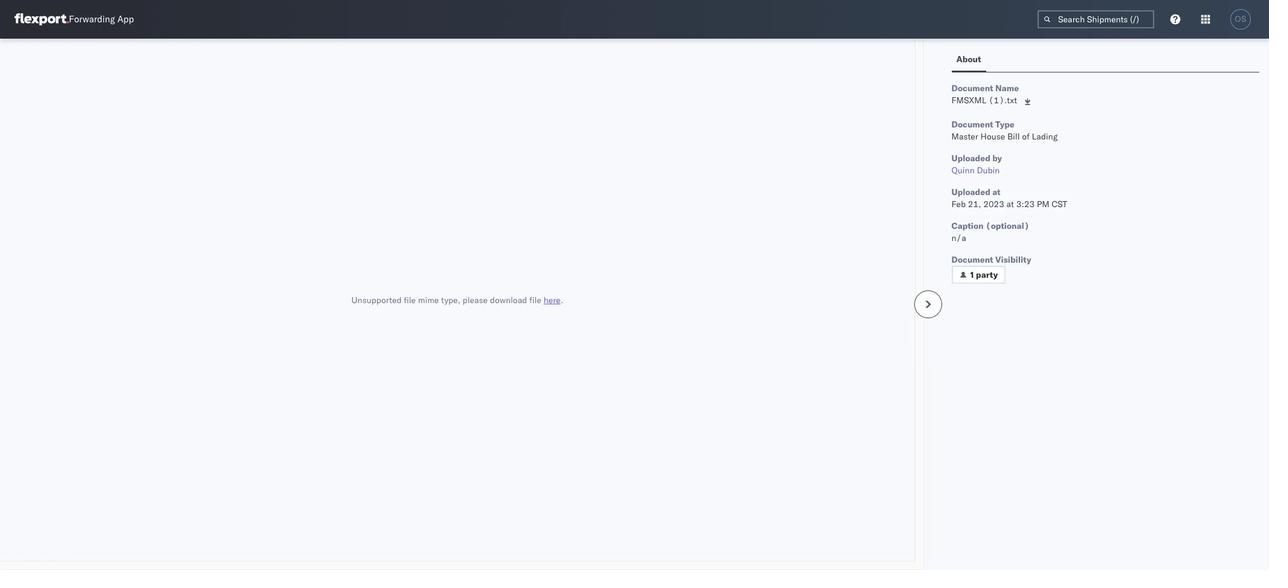 Task type: locate. For each thing, give the bounding box(es) containing it.
unsupported file mime type, please download file here .
[[352, 295, 564, 306]]

uploaded inside uploaded by quinn dubin
[[952, 153, 991, 164]]

bill
[[1008, 131, 1020, 142]]

unsupported
[[352, 295, 402, 306]]

0 horizontal spatial at
[[993, 187, 1001, 198]]

here
[[544, 295, 561, 306]]

2 document from the top
[[952, 119, 994, 130]]

document for document type master house bill of lading
[[952, 119, 994, 130]]

caption (optional) n/a
[[952, 221, 1030, 244]]

download
[[490, 295, 527, 306]]

document for document visibility
[[952, 255, 994, 265]]

file left the mime
[[404, 295, 416, 306]]

mime
[[418, 295, 439, 306]]

document type master house bill of lading
[[952, 119, 1058, 142]]

0 vertical spatial at
[[993, 187, 1001, 198]]

document inside "document type master house bill of lading"
[[952, 119, 994, 130]]

document
[[952, 83, 994, 94], [952, 119, 994, 130], [952, 255, 994, 265]]

os button
[[1228, 5, 1255, 33]]

2 vertical spatial document
[[952, 255, 994, 265]]

type,
[[441, 295, 461, 306]]

0 vertical spatial document
[[952, 83, 994, 94]]

forwarding
[[69, 14, 115, 25]]

.
[[561, 295, 564, 306]]

file
[[404, 295, 416, 306], [530, 295, 542, 306]]

1 vertical spatial document
[[952, 119, 994, 130]]

1 vertical spatial uploaded
[[952, 187, 991, 198]]

1 horizontal spatial at
[[1007, 199, 1015, 210]]

1 uploaded from the top
[[952, 153, 991, 164]]

uploaded for quinn
[[952, 153, 991, 164]]

feb
[[952, 199, 966, 210]]

2 uploaded from the top
[[952, 187, 991, 198]]

at left 3:23
[[1007, 199, 1015, 210]]

0 horizontal spatial file
[[404, 295, 416, 306]]

n/a
[[952, 233, 967, 244]]

file left here link
[[530, 295, 542, 306]]

2023
[[984, 199, 1005, 210]]

1 document from the top
[[952, 83, 994, 94]]

name
[[996, 83, 1020, 94]]

party
[[977, 270, 998, 281]]

at up the 2023
[[993, 187, 1001, 198]]

by
[[993, 153, 1003, 164]]

1 horizontal spatial file
[[530, 295, 542, 306]]

1 party button
[[952, 266, 1006, 284]]

cst
[[1052, 199, 1068, 210]]

at
[[993, 187, 1001, 198], [1007, 199, 1015, 210]]

uploaded up 21,
[[952, 187, 991, 198]]

uploaded up quinn
[[952, 153, 991, 164]]

document up fmsxml
[[952, 83, 994, 94]]

document up master
[[952, 119, 994, 130]]

1 vertical spatial at
[[1007, 199, 1015, 210]]

uploaded inside "uploaded at feb 21, 2023 at 3:23 pm cst"
[[952, 187, 991, 198]]

1 file from the left
[[404, 295, 416, 306]]

uploaded
[[952, 153, 991, 164], [952, 187, 991, 198]]

house
[[981, 131, 1006, 142]]

fmsxml (1).txt
[[952, 95, 1018, 106]]

document up 1
[[952, 255, 994, 265]]

21,
[[969, 199, 982, 210]]

lading
[[1032, 131, 1058, 142]]

visibility
[[996, 255, 1032, 265]]

0 vertical spatial uploaded
[[952, 153, 991, 164]]

forwarding app
[[69, 14, 134, 25]]

3 document from the top
[[952, 255, 994, 265]]

1 party
[[971, 270, 998, 281]]

type
[[996, 119, 1015, 130]]

uploaded for feb
[[952, 187, 991, 198]]

here link
[[544, 294, 561, 306]]

forwarding app link
[[15, 13, 134, 25]]

fmsxml
[[952, 95, 987, 106]]



Task type: describe. For each thing, give the bounding box(es) containing it.
1
[[971, 270, 975, 281]]

os
[[1236, 15, 1247, 24]]

of
[[1023, 131, 1030, 142]]

master
[[952, 131, 979, 142]]

(optional)
[[986, 221, 1030, 232]]

document visibility
[[952, 255, 1032, 265]]

about button
[[952, 48, 987, 72]]

uploaded by quinn dubin
[[952, 153, 1003, 176]]

app
[[117, 14, 134, 25]]

2 file from the left
[[530, 295, 542, 306]]

uploaded at feb 21, 2023 at 3:23 pm cst
[[952, 187, 1068, 210]]

document name
[[952, 83, 1020, 94]]

pm
[[1037, 199, 1050, 210]]

3:23
[[1017, 199, 1035, 210]]

flexport. image
[[15, 13, 69, 25]]

about
[[957, 54, 982, 65]]

dubin
[[977, 165, 1000, 176]]

document for document name
[[952, 83, 994, 94]]

(1).txt
[[989, 95, 1018, 106]]

Search Shipments (/) text field
[[1038, 10, 1155, 28]]

caption
[[952, 221, 984, 232]]

quinn
[[952, 165, 975, 176]]

please
[[463, 295, 488, 306]]



Task type: vqa. For each thing, say whether or not it's contained in the screenshot.
the bottommost Document
yes



